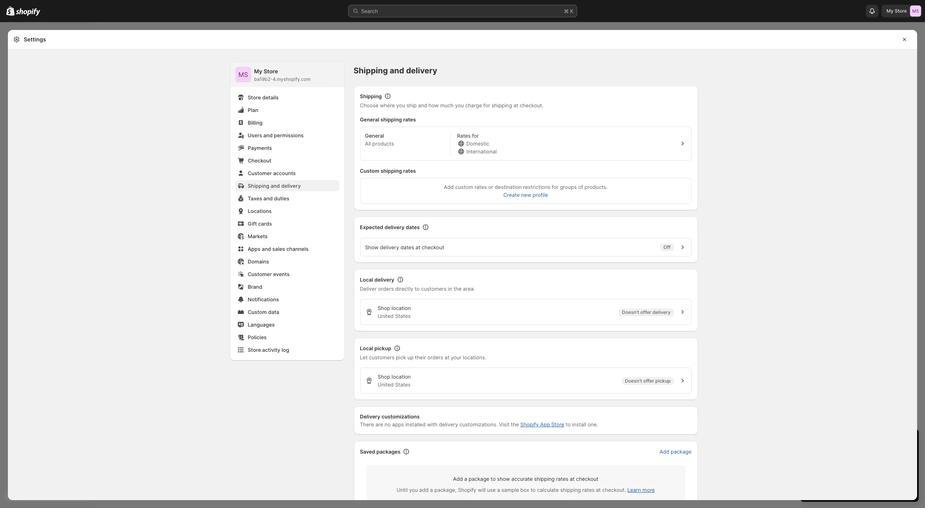 Task type: locate. For each thing, give the bounding box(es) containing it.
location down 'directly' on the left of page
[[392, 305, 411, 312]]

0 vertical spatial for
[[483, 102, 490, 109]]

customers down local pickup
[[369, 355, 395, 361]]

states down pick
[[395, 382, 411, 388]]

add package button
[[655, 447, 696, 458]]

1 vertical spatial customers
[[369, 355, 395, 361]]

there
[[360, 422, 374, 428]]

a left the show
[[464, 476, 467, 482]]

2 shop from the top
[[378, 374, 390, 380]]

markets
[[248, 233, 268, 240]]

2 local from the top
[[360, 345, 373, 352]]

pick
[[396, 355, 406, 361]]

shop for orders
[[378, 305, 390, 312]]

0 horizontal spatial pickup
[[374, 345, 391, 352]]

1 vertical spatial for
[[472, 133, 479, 139]]

shop location united states for orders
[[378, 305, 411, 319]]

shipping
[[354, 66, 388, 75], [360, 93, 382, 99], [248, 183, 269, 189]]

the right in on the bottom
[[454, 286, 462, 292]]

offer
[[640, 309, 651, 315], [643, 378, 654, 384]]

and inside the apps and sales channels link
[[262, 246, 271, 252]]

products
[[372, 141, 394, 147]]

1 vertical spatial custom
[[248, 309, 267, 315]]

delivery
[[406, 66, 437, 75], [281, 183, 301, 189], [385, 224, 404, 231], [380, 244, 399, 251], [374, 277, 394, 283], [652, 309, 671, 315], [439, 422, 458, 428]]

sales
[[272, 246, 285, 252]]

1 vertical spatial location
[[392, 374, 411, 380]]

shipping and delivery link
[[235, 180, 339, 191]]

show delivery dates at checkout
[[365, 244, 444, 251]]

domains link
[[235, 256, 339, 267]]

0 vertical spatial location
[[392, 305, 411, 312]]

dialog
[[920, 30, 925, 501]]

for left groups
[[552, 184, 558, 190]]

location
[[392, 305, 411, 312], [392, 374, 411, 380]]

0 horizontal spatial orders
[[378, 286, 394, 292]]

1 vertical spatial shop location united states
[[378, 374, 411, 388]]

0 horizontal spatial you
[[396, 102, 405, 109]]

custom
[[360, 168, 379, 174], [248, 309, 267, 315]]

1 vertical spatial local
[[360, 345, 373, 352]]

1 vertical spatial customer
[[248, 271, 272, 278]]

taxes and duties
[[248, 195, 289, 202]]

states for directly
[[395, 313, 411, 319]]

users and permissions link
[[235, 130, 339, 141]]

delivery
[[360, 414, 380, 420]]

1 customer from the top
[[248, 170, 272, 176]]

1 horizontal spatial orders
[[427, 355, 443, 361]]

permissions
[[274, 132, 304, 139]]

0 vertical spatial doesn't
[[622, 309, 639, 315]]

0 horizontal spatial custom
[[248, 309, 267, 315]]

1 vertical spatial general
[[365, 133, 384, 139]]

0 horizontal spatial checkout.
[[520, 102, 543, 109]]

0 vertical spatial the
[[454, 286, 462, 292]]

local up deliver
[[360, 277, 373, 283]]

custom
[[455, 184, 473, 190]]

1 vertical spatial orders
[[427, 355, 443, 361]]

deliver orders directly to customers in the area.
[[360, 286, 475, 292]]

checkout.
[[520, 102, 543, 109], [602, 487, 626, 494]]

app
[[540, 422, 550, 428]]

1 horizontal spatial shopify
[[520, 422, 539, 428]]

will
[[478, 487, 486, 494]]

for up domestic
[[472, 133, 479, 139]]

1 horizontal spatial you
[[409, 487, 418, 494]]

my store image inside shop settings menu element
[[235, 67, 251, 83]]

taxes
[[248, 195, 262, 202]]

you left ship
[[396, 102, 405, 109]]

location for pick
[[392, 374, 411, 380]]

1 united from the top
[[378, 313, 394, 319]]

0 vertical spatial add
[[444, 184, 454, 190]]

shopify left will
[[458, 487, 476, 494]]

general up all
[[365, 133, 384, 139]]

a right 'use'
[[497, 487, 500, 494]]

0 horizontal spatial my
[[254, 68, 262, 75]]

international
[[466, 148, 497, 155]]

0 vertical spatial shop location united states
[[378, 305, 411, 319]]

my store image right my store
[[910, 6, 921, 17]]

custom inside shop settings menu element
[[248, 309, 267, 315]]

customer for customer events
[[248, 271, 272, 278]]

0 vertical spatial states
[[395, 313, 411, 319]]

box
[[520, 487, 529, 494]]

and inside taxes and duties link
[[263, 195, 273, 202]]

a right add
[[430, 487, 433, 494]]

rates for add custom rates or destination restrictions for groups of products. create new profile
[[475, 184, 487, 190]]

1 vertical spatial doesn't
[[625, 378, 642, 384]]

and for taxes and duties link
[[263, 195, 273, 202]]

1 horizontal spatial the
[[511, 422, 519, 428]]

add for add a package to show accurate shipping rates at checkout
[[453, 476, 463, 482]]

dates down expected delivery dates
[[401, 244, 414, 251]]

local up let
[[360, 345, 373, 352]]

1 horizontal spatial checkout
[[576, 476, 598, 482]]

0 vertical spatial custom
[[360, 168, 379, 174]]

let
[[360, 355, 368, 361]]

k
[[570, 8, 573, 14]]

local delivery
[[360, 277, 394, 283]]

my for my store
[[887, 8, 893, 14]]

1 states from the top
[[395, 313, 411, 319]]

custom up the languages
[[248, 309, 267, 315]]

0 vertical spatial offer
[[640, 309, 651, 315]]

apps
[[392, 422, 404, 428]]

1 horizontal spatial pickup
[[655, 378, 671, 384]]

until you add a package, shopify will use a sample box to calculate shipping rates at checkout. learn more
[[397, 487, 655, 494]]

2 shop location united states from the top
[[378, 374, 411, 388]]

1 vertical spatial offer
[[643, 378, 654, 384]]

united up customizations in the bottom of the page
[[378, 382, 394, 388]]

gift cards link
[[235, 218, 339, 229]]

package
[[671, 449, 691, 455], [469, 476, 489, 482]]

checkout
[[248, 158, 271, 164]]

1 vertical spatial shopify
[[458, 487, 476, 494]]

for
[[483, 102, 490, 109], [472, 133, 479, 139], [552, 184, 558, 190]]

shipping and delivery up the 'where'
[[354, 66, 437, 75]]

and down customer accounts
[[271, 183, 280, 189]]

shop settings menu element
[[230, 62, 344, 360]]

add inside 'button'
[[660, 449, 669, 455]]

general down choose
[[360, 116, 379, 123]]

customers left in on the bottom
[[421, 286, 447, 292]]

2 vertical spatial for
[[552, 184, 558, 190]]

and inside "shipping and delivery" link
[[271, 183, 280, 189]]

shipping and delivery down customer accounts
[[248, 183, 301, 189]]

general inside general all products
[[365, 133, 384, 139]]

local pickup
[[360, 345, 391, 352]]

to right box on the bottom of page
[[531, 487, 536, 494]]

shipping and delivery inside shop settings menu element
[[248, 183, 301, 189]]

you left add
[[409, 487, 418, 494]]

0 vertical spatial shop
[[378, 305, 390, 312]]

1 vertical spatial shop
[[378, 374, 390, 380]]

1 horizontal spatial customers
[[421, 286, 447, 292]]

and
[[390, 66, 404, 75], [418, 102, 427, 109], [263, 132, 273, 139], [271, 183, 280, 189], [263, 195, 273, 202], [262, 246, 271, 252]]

orders right their
[[427, 355, 443, 361]]

doesn't
[[622, 309, 639, 315], [625, 378, 642, 384]]

1 horizontal spatial my
[[887, 8, 893, 14]]

store inside "link"
[[248, 347, 261, 353]]

new
[[521, 192, 531, 198]]

location down pick
[[392, 374, 411, 380]]

united up local pickup
[[378, 313, 394, 319]]

taxes and duties link
[[235, 193, 339, 204]]

shopify image
[[6, 6, 15, 16], [16, 8, 40, 16]]

1 horizontal spatial package
[[671, 449, 691, 455]]

united for orders
[[378, 313, 394, 319]]

1 horizontal spatial shipping and delivery
[[354, 66, 437, 75]]

united
[[378, 313, 394, 319], [378, 382, 394, 388]]

and right the taxes
[[263, 195, 273, 202]]

0 horizontal spatial the
[[454, 286, 462, 292]]

settings
[[24, 36, 46, 43]]

at
[[514, 102, 518, 109], [416, 244, 420, 251], [445, 355, 449, 361], [570, 476, 575, 482], [596, 487, 601, 494]]

you right much
[[455, 102, 464, 109]]

installed
[[405, 422, 426, 428]]

2 horizontal spatial a
[[497, 487, 500, 494]]

to
[[415, 286, 420, 292], [566, 422, 571, 428], [491, 476, 496, 482], [531, 487, 536, 494]]

2 states from the top
[[395, 382, 411, 388]]

orders
[[378, 286, 394, 292], [427, 355, 443, 361]]

2 united from the top
[[378, 382, 394, 388]]

shopify left app
[[520, 422, 539, 428]]

1 horizontal spatial my store image
[[910, 6, 921, 17]]

their
[[415, 355, 426, 361]]

my store image left ba19b2-
[[235, 67, 251, 83]]

and up the 'where'
[[390, 66, 404, 75]]

my inside my store ba19b2-4.myshopify.com
[[254, 68, 262, 75]]

1 horizontal spatial a
[[464, 476, 467, 482]]

customer down checkout
[[248, 170, 272, 176]]

2 customer from the top
[[248, 271, 272, 278]]

1 vertical spatial states
[[395, 382, 411, 388]]

shop down local pickup
[[378, 374, 390, 380]]

or
[[488, 184, 493, 190]]

0 horizontal spatial shopify
[[458, 487, 476, 494]]

my store image
[[910, 6, 921, 17], [235, 67, 251, 83]]

2 vertical spatial shipping
[[248, 183, 269, 189]]

0 horizontal spatial package
[[469, 476, 489, 482]]

local
[[360, 277, 373, 283], [360, 345, 373, 352]]

custom down all
[[360, 168, 379, 174]]

add inside "add custom rates or destination restrictions for groups of products. create new profile"
[[444, 184, 454, 190]]

0 vertical spatial general
[[360, 116, 379, 123]]

shop location united states down pick
[[378, 374, 411, 388]]

to inside delivery customizations there are no apps installed with delivery customizations. visit the shopify app store to install one.
[[566, 422, 571, 428]]

1 vertical spatial dates
[[401, 244, 414, 251]]

0 vertical spatial shopify
[[520, 422, 539, 428]]

customer
[[248, 170, 272, 176], [248, 271, 272, 278]]

⌘
[[564, 8, 569, 14]]

custom for custom shipping rates
[[360, 168, 379, 174]]

1 vertical spatial my store image
[[235, 67, 251, 83]]

domestic
[[466, 141, 489, 147]]

for right charge
[[483, 102, 490, 109]]

0 horizontal spatial shipping and delivery
[[248, 183, 301, 189]]

billing
[[248, 120, 262, 126]]

1 vertical spatial add
[[660, 449, 669, 455]]

to left install
[[566, 422, 571, 428]]

your trial just started element
[[800, 450, 919, 502]]

visit
[[499, 422, 509, 428]]

locations.
[[463, 355, 486, 361]]

shipping
[[492, 102, 512, 109], [380, 116, 402, 123], [381, 168, 402, 174], [534, 476, 555, 482], [560, 487, 581, 494]]

0 vertical spatial customers
[[421, 286, 447, 292]]

rates inside "add custom rates or destination restrictions for groups of products. create new profile"
[[475, 184, 487, 190]]

1 vertical spatial united
[[378, 382, 394, 388]]

and inside users and permissions link
[[263, 132, 273, 139]]

2 location from the top
[[392, 374, 411, 380]]

dates up show delivery dates at checkout
[[406, 224, 420, 231]]

states down 'directly' on the left of page
[[395, 313, 411, 319]]

shop for customers
[[378, 374, 390, 380]]

dates
[[406, 224, 420, 231], [401, 244, 414, 251]]

0 horizontal spatial for
[[472, 133, 479, 139]]

plan
[[248, 107, 258, 113]]

delivery inside "shipping and delivery" link
[[281, 183, 301, 189]]

shop location united states
[[378, 305, 411, 319], [378, 374, 411, 388]]

1 horizontal spatial custom
[[360, 168, 379, 174]]

0 vertical spatial package
[[671, 449, 691, 455]]

shop
[[378, 305, 390, 312], [378, 374, 390, 380]]

and for "shipping and delivery" link at the left top of the page
[[271, 183, 280, 189]]

ms button
[[235, 67, 251, 83]]

markets link
[[235, 231, 339, 242]]

1 horizontal spatial checkout.
[[602, 487, 626, 494]]

1 vertical spatial my
[[254, 68, 262, 75]]

languages link
[[235, 319, 339, 330]]

0 vertical spatial my store image
[[910, 6, 921, 17]]

and right apps
[[262, 246, 271, 252]]

0 vertical spatial local
[[360, 277, 373, 283]]

1 vertical spatial shipping and delivery
[[248, 183, 301, 189]]

are
[[375, 422, 383, 428]]

0 vertical spatial my
[[887, 8, 893, 14]]

2 horizontal spatial for
[[552, 184, 558, 190]]

shop down local delivery
[[378, 305, 390, 312]]

shop location united states down 'directly' on the left of page
[[378, 305, 411, 319]]

activity
[[262, 347, 280, 353]]

the inside delivery customizations there are no apps installed with delivery customizations. visit the shopify app store to install one.
[[511, 422, 519, 428]]

the right visit
[[511, 422, 519, 428]]

locations
[[248, 208, 272, 214]]

0 vertical spatial dates
[[406, 224, 420, 231]]

0 horizontal spatial checkout
[[422, 244, 444, 251]]

cards
[[258, 221, 272, 227]]

0 horizontal spatial my store image
[[235, 67, 251, 83]]

0 horizontal spatial customers
[[369, 355, 395, 361]]

1 shop location united states from the top
[[378, 305, 411, 319]]

1 location from the top
[[392, 305, 411, 312]]

0 vertical spatial customer
[[248, 170, 272, 176]]

1 local from the top
[[360, 277, 373, 283]]

store inside delivery customizations there are no apps installed with delivery customizations. visit the shopify app store to install one.
[[551, 422, 564, 428]]

search
[[361, 8, 378, 14]]

and right users
[[263, 132, 273, 139]]

policies
[[248, 334, 267, 341]]

store activity log link
[[235, 345, 339, 356]]

shipping inside shop settings menu element
[[248, 183, 269, 189]]

1 vertical spatial the
[[511, 422, 519, 428]]

1 shop from the top
[[378, 305, 390, 312]]

0 vertical spatial united
[[378, 313, 394, 319]]

2 vertical spatial add
[[453, 476, 463, 482]]

orders down local delivery
[[378, 286, 394, 292]]

customers
[[421, 286, 447, 292], [369, 355, 395, 361]]

customer down domains
[[248, 271, 272, 278]]



Task type: vqa. For each thing, say whether or not it's contained in the screenshot.
rightmost Select
no



Task type: describe. For each thing, give the bounding box(es) containing it.
custom data
[[248, 309, 279, 315]]

events
[[273, 271, 290, 278]]

offer for deliver orders directly to customers in the area.
[[640, 309, 651, 315]]

4.myshopify.com
[[273, 76, 311, 82]]

off
[[663, 244, 671, 250]]

1 vertical spatial shipping
[[360, 93, 382, 99]]

doesn't offer delivery
[[622, 309, 671, 315]]

in
[[448, 286, 452, 292]]

1 horizontal spatial for
[[483, 102, 490, 109]]

calculate
[[537, 487, 559, 494]]

custom for custom data
[[248, 309, 267, 315]]

custom data link
[[235, 307, 339, 318]]

learn
[[627, 487, 641, 494]]

custom shipping rates
[[360, 168, 416, 174]]

dates for show delivery dates at checkout
[[401, 244, 414, 251]]

shopify inside delivery customizations there are no apps installed with delivery customizations. visit the shopify app store to install one.
[[520, 422, 539, 428]]

doesn't for let customers pick up their orders at your locations.
[[625, 378, 642, 384]]

users
[[248, 132, 262, 139]]

1 vertical spatial checkout
[[576, 476, 598, 482]]

package,
[[434, 487, 457, 494]]

rates
[[457, 133, 471, 139]]

duties
[[274, 195, 289, 202]]

rates for general shipping rates
[[403, 116, 416, 123]]

show
[[497, 476, 510, 482]]

0 vertical spatial shipping and delivery
[[354, 66, 437, 75]]

customizations.
[[460, 422, 498, 428]]

united for customers
[[378, 382, 394, 388]]

for inside "add custom rates or destination restrictions for groups of products. create new profile"
[[552, 184, 558, 190]]

apps and sales channels
[[248, 246, 309, 252]]

0 vertical spatial shipping
[[354, 66, 388, 75]]

create new profile link
[[503, 191, 548, 199]]

to right 'directly' on the left of page
[[415, 286, 420, 292]]

1 vertical spatial checkout.
[[602, 487, 626, 494]]

log
[[282, 347, 289, 353]]

checkout link
[[235, 155, 339, 166]]

shop location united states for customers
[[378, 374, 411, 388]]

0 horizontal spatial shopify image
[[6, 6, 15, 16]]

all
[[365, 141, 371, 147]]

local for local pickup
[[360, 345, 373, 352]]

saved packages
[[360, 449, 401, 455]]

how
[[429, 102, 439, 109]]

delivery inside delivery customizations there are no apps installed with delivery customizations. visit the shopify app store to install one.
[[439, 422, 458, 428]]

ship
[[407, 102, 417, 109]]

your
[[451, 355, 461, 361]]

customizations
[[382, 414, 420, 420]]

0 vertical spatial pickup
[[374, 345, 391, 352]]

store inside my store ba19b2-4.myshopify.com
[[264, 68, 278, 75]]

shipping up calculate
[[534, 476, 555, 482]]

general for shipping
[[360, 116, 379, 123]]

sample
[[502, 487, 519, 494]]

1 vertical spatial pickup
[[655, 378, 671, 384]]

settings dialog
[[8, 30, 917, 509]]

2 horizontal spatial you
[[455, 102, 464, 109]]

restrictions
[[523, 184, 550, 190]]

choose where you ship and how much you charge for shipping at checkout.
[[360, 102, 543, 109]]

languages
[[248, 322, 275, 328]]

package inside 'button'
[[671, 449, 691, 455]]

users and permissions
[[248, 132, 304, 139]]

show
[[365, 244, 378, 251]]

0 vertical spatial checkout.
[[520, 102, 543, 109]]

shipping right charge
[[492, 102, 512, 109]]

rates for custom shipping rates
[[403, 168, 416, 174]]

my for my store ba19b2-4.myshopify.com
[[254, 68, 262, 75]]

let customers pick up their orders at your locations.
[[360, 355, 486, 361]]

1 horizontal spatial shopify image
[[16, 8, 40, 16]]

add for add custom rates or destination restrictions for groups of products. create new profile
[[444, 184, 454, 190]]

store activity log
[[248, 347, 289, 353]]

delivery customizations there are no apps installed with delivery customizations. visit the shopify app store to install one.
[[360, 414, 598, 428]]

gift
[[248, 221, 257, 227]]

billing link
[[235, 117, 339, 128]]

states for pick
[[395, 382, 411, 388]]

much
[[440, 102, 454, 109]]

apps and sales channels link
[[235, 244, 339, 255]]

doesn't for deliver orders directly to customers in the area.
[[622, 309, 639, 315]]

data
[[268, 309, 279, 315]]

general for all
[[365, 133, 384, 139]]

customer for customer accounts
[[248, 170, 272, 176]]

my store ba19b2-4.myshopify.com
[[254, 68, 311, 82]]

store details link
[[235, 92, 339, 103]]

shipping right calculate
[[560, 487, 581, 494]]

dates for expected delivery dates
[[406, 224, 420, 231]]

customer accounts
[[248, 170, 296, 176]]

of
[[578, 184, 583, 190]]

details
[[262, 94, 279, 101]]

groups
[[560, 184, 577, 190]]

1 vertical spatial package
[[469, 476, 489, 482]]

until
[[397, 487, 408, 494]]

0 vertical spatial checkout
[[422, 244, 444, 251]]

0 vertical spatial orders
[[378, 286, 394, 292]]

products.
[[585, 184, 607, 190]]

customer events
[[248, 271, 290, 278]]

and for users and permissions link
[[263, 132, 273, 139]]

to left the show
[[491, 476, 496, 482]]

store details
[[248, 94, 279, 101]]

learn more link
[[627, 487, 655, 494]]

general all products
[[365, 133, 394, 147]]

policies link
[[235, 332, 339, 343]]

brand link
[[235, 281, 339, 293]]

install
[[572, 422, 586, 428]]

with
[[427, 422, 437, 428]]

shopify app store link
[[520, 422, 564, 428]]

add for add package
[[660, 449, 669, 455]]

domains
[[248, 259, 269, 265]]

and for the apps and sales channels link on the left
[[262, 246, 271, 252]]

no
[[385, 422, 391, 428]]

location for directly
[[392, 305, 411, 312]]

0 horizontal spatial a
[[430, 487, 433, 494]]

deliver
[[360, 286, 377, 292]]

shipping down the 'where'
[[380, 116, 402, 123]]

locations link
[[235, 206, 339, 217]]

add
[[419, 487, 429, 494]]

add package
[[660, 449, 691, 455]]

accounts
[[273, 170, 296, 176]]

and right ship
[[418, 102, 427, 109]]

one.
[[588, 422, 598, 428]]

customer accounts link
[[235, 168, 339, 179]]

offer for let customers pick up their orders at your locations.
[[643, 378, 654, 384]]

add custom rates or destination restrictions for groups of products. create new profile
[[444, 184, 607, 198]]

notifications
[[248, 296, 279, 303]]

shipping down products
[[381, 168, 402, 174]]

customer events link
[[235, 269, 339, 280]]

notifications link
[[235, 294, 339, 305]]

local for local delivery
[[360, 277, 373, 283]]

expected
[[360, 224, 383, 231]]

expected delivery dates
[[360, 224, 420, 231]]



